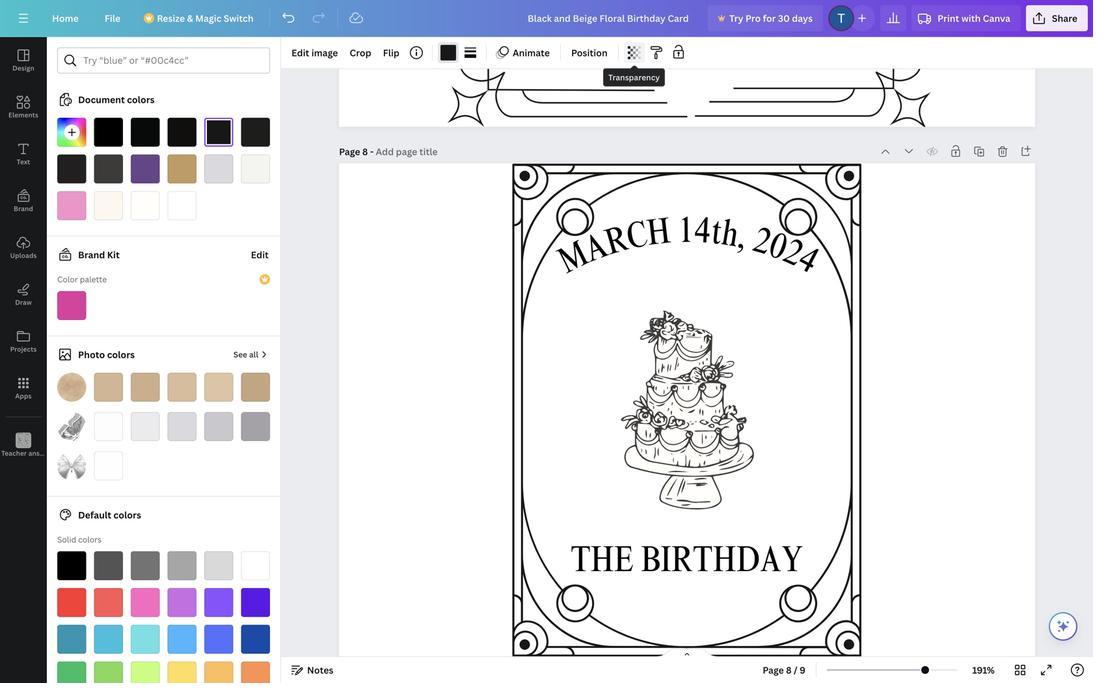 Task type: describe. For each thing, give the bounding box(es) containing it.
projects button
[[0, 318, 47, 365]]

8 for -
[[362, 145, 368, 158]]

#171717 image
[[441, 45, 456, 61]]

purple #8c52ff image
[[204, 588, 233, 617]]

;
[[23, 450, 24, 457]]

#c19b5e image
[[168, 155, 197, 184]]

0 vertical spatial #dad9dd image
[[204, 155, 233, 184]]

#1d1d1b image
[[241, 118, 270, 147]]

purple #8c52ff image
[[204, 588, 233, 617]]

share
[[1052, 12, 1078, 24]]

notes button
[[286, 660, 339, 681]]

#1d1d1b image
[[241, 118, 270, 147]]

document colors
[[78, 93, 155, 106]]

colors for solid colors
[[78, 534, 102, 545]]

print with canva
[[938, 12, 1011, 24]]

main menu bar
[[0, 0, 1093, 37]]

#e434a0 image
[[57, 291, 86, 320]]

flip
[[383, 47, 400, 59]]

photo
[[78, 348, 105, 361]]

color palette
[[57, 274, 107, 285]]

draw button
[[0, 271, 47, 318]]

design button
[[0, 37, 47, 84]]

#c19b5e image
[[168, 155, 197, 184]]

brand button
[[0, 178, 47, 225]]

edit for edit image
[[292, 47, 309, 59]]

notes
[[307, 664, 333, 676]]

#ebeaed image
[[131, 412, 160, 441]]

edit image
[[292, 47, 338, 59]]

days
[[792, 12, 813, 24]]

for
[[763, 12, 776, 24]]

share button
[[1026, 5, 1088, 31]]

elements button
[[0, 84, 47, 131]]

-
[[370, 145, 374, 158]]

magic
[[195, 12, 222, 24]]

design
[[12, 64, 34, 73]]

see all button
[[232, 342, 270, 368]]

violet #5e17eb image
[[241, 588, 270, 617]]

0 horizontal spatial #dad9dd image
[[168, 412, 197, 441]]

document
[[78, 93, 125, 106]]

pro
[[746, 12, 761, 24]]

colors for default colors
[[114, 509, 141, 521]]

#c6a47f image
[[241, 373, 270, 402]]

Try "blue" or "#00c4cc" search field
[[83, 48, 262, 73]]

9
[[800, 664, 806, 676]]

apps button
[[0, 365, 47, 412]]

turquoise blue #5ce1e6 image
[[131, 625, 160, 654]]

#231f20 image
[[57, 155, 86, 184]]

birthday
[[641, 545, 803, 582]]

teacher
[[1, 449, 27, 458]]

projects
[[10, 345, 37, 354]]

#c6a47f image
[[241, 373, 270, 402]]

white #ffffff image
[[241, 552, 270, 580]]

#dabc9a image
[[168, 373, 197, 402]]

#68448a image
[[131, 155, 160, 184]]

#dabc9a image
[[168, 373, 197, 402]]

page 8 / 9
[[763, 664, 806, 676]]

lime #c1ff72 image
[[131, 662, 160, 683]]

try pro for 30 days button
[[708, 5, 823, 31]]

Page title text field
[[376, 145, 439, 158]]

191% button
[[963, 660, 1005, 681]]

#fefefe image
[[94, 452, 123, 481]]

color
[[57, 274, 78, 285]]

brand for brand kit
[[78, 249, 105, 261]]

light blue #38b6ff image
[[168, 625, 197, 654]]

elements
[[8, 111, 38, 119]]

the
[[571, 545, 634, 582]]

home link
[[42, 5, 89, 31]]

30
[[778, 12, 790, 24]]

8 for /
[[786, 664, 792, 676]]

#e0c4a3 image
[[204, 373, 233, 402]]

crop button
[[345, 42, 377, 63]]

crop
[[350, 47, 371, 59]]

switch
[[224, 12, 254, 24]]

see
[[233, 349, 247, 360]]

try pro for 30 days
[[729, 12, 813, 24]]

#fefefe image
[[94, 452, 123, 481]]

Design title text field
[[517, 5, 703, 31]]

text button
[[0, 131, 47, 178]]

all
[[249, 349, 258, 360]]

canva assistant image
[[1056, 619, 1071, 635]]

coral red #ff5757 image
[[94, 588, 123, 617]]

transparency
[[608, 72, 660, 83]]

black #000000 image
[[57, 552, 86, 580]]

light blue #38b6ff image
[[168, 625, 197, 654]]

191%
[[972, 664, 995, 676]]

gray #737373 image
[[131, 552, 160, 580]]

keys
[[53, 449, 67, 458]]



Task type: locate. For each thing, give the bounding box(es) containing it.
#dad9dd image right #c19b5e image
[[204, 155, 233, 184]]

violet #5e17eb image
[[241, 588, 270, 617]]

#ebeaed image
[[131, 412, 160, 441]]

aqua blue #0cc0df image
[[94, 625, 123, 654], [94, 625, 123, 654]]

0 horizontal spatial #dad9dd image
[[168, 412, 197, 441]]

grass green #7ed957 image
[[94, 662, 123, 683]]

#dad9dd image
[[204, 155, 233, 184], [168, 412, 197, 441]]

page left -
[[339, 145, 360, 158]]

solid
[[57, 534, 76, 545]]

0 horizontal spatial 8
[[362, 145, 368, 158]]

brand left kit
[[78, 249, 105, 261]]

#fdfdfd image
[[94, 412, 123, 441], [94, 412, 123, 441]]

8 left /
[[786, 664, 792, 676]]

light gray #d9d9d9 image
[[204, 552, 233, 580], [204, 552, 233, 580]]

colors right solid
[[78, 534, 102, 545]]

green #00bf63 image
[[57, 662, 86, 683], [57, 662, 86, 683]]

turquoise blue #5ce1e6 image
[[131, 625, 160, 654]]

page for page 8 -
[[339, 145, 360, 158]]

print with canva button
[[912, 5, 1021, 31]]

animate button
[[492, 42, 555, 63]]

pink #ff66c4 image
[[131, 588, 160, 617], [131, 588, 160, 617]]

0 horizontal spatial edit
[[251, 249, 269, 261]]

image
[[312, 47, 338, 59]]

#a4a2a8 image
[[241, 412, 270, 441], [241, 412, 270, 441]]

coral red #ff5757 image
[[94, 588, 123, 617]]

1 horizontal spatial edit
[[292, 47, 309, 59]]

page 8 / 9 button
[[758, 660, 811, 681]]

&
[[187, 12, 193, 24]]

resize & magic switch
[[157, 12, 254, 24]]

add a new color image
[[57, 118, 86, 147], [57, 118, 86, 147]]

edit image button
[[286, 42, 343, 63]]

edit for edit
[[251, 249, 269, 261]]

photo colors
[[78, 348, 135, 361]]

teacher answer keys
[[1, 449, 67, 458]]

#231f20 image
[[57, 155, 86, 184]]

see all
[[233, 349, 258, 360]]

edit
[[292, 47, 309, 59], [251, 249, 269, 261]]

position
[[571, 47, 608, 59]]

1 horizontal spatial brand
[[78, 249, 105, 261]]

brand inside brand button
[[14, 204, 33, 213]]

colors right photo
[[107, 348, 135, 361]]

#f5f5ef image
[[241, 155, 270, 184]]

magenta #cb6ce6 image
[[168, 588, 197, 617]]

#100f0d image
[[168, 118, 197, 147], [168, 118, 197, 147]]

#d4b592 image
[[94, 373, 123, 402]]

dark turquoise #0097b2 image
[[57, 625, 86, 654], [57, 625, 86, 654]]

flip button
[[378, 42, 405, 63]]

0 vertical spatial 8
[[362, 145, 368, 158]]

colors for photo colors
[[107, 348, 135, 361]]

brand kit
[[78, 249, 120, 261]]

gray #a6a6a6 image
[[168, 552, 197, 580], [168, 552, 197, 580]]

solid colors
[[57, 534, 102, 545]]

1 vertical spatial page
[[763, 664, 784, 676]]

with
[[962, 12, 981, 24]]

1 vertical spatial #dad9dd image
[[168, 412, 197, 441]]

white #ffffff image
[[241, 552, 270, 580]]

0 vertical spatial brand
[[14, 204, 33, 213]]

#080909 image
[[131, 118, 160, 147], [131, 118, 160, 147]]

#f5f5ef image
[[241, 155, 270, 184]]

#dad9dd image right #c19b5e image
[[204, 155, 233, 184]]

uploads button
[[0, 225, 47, 271]]

resize & magic switch button
[[136, 5, 264, 31]]

edit button
[[250, 242, 270, 268]]

0 vertical spatial #dad9dd image
[[204, 155, 233, 184]]

/
[[794, 664, 798, 676]]

#3d3b3a image
[[94, 155, 123, 184], [94, 155, 123, 184]]

side panel tab list
[[0, 37, 67, 469]]

edit inside edit button
[[251, 249, 269, 261]]

#e434a0 image
[[57, 291, 86, 320]]

0 vertical spatial edit
[[292, 47, 309, 59]]

text
[[17, 157, 30, 166]]

0 horizontal spatial brand
[[14, 204, 33, 213]]

page inside 'button'
[[763, 664, 784, 676]]

#171717 image
[[441, 45, 456, 61], [204, 118, 233, 147], [204, 118, 233, 147]]

colors for document colors
[[127, 93, 155, 106]]

home
[[52, 12, 79, 24]]

resize
[[157, 12, 185, 24]]

dark gray #545454 image
[[94, 552, 123, 580], [94, 552, 123, 580]]

colors right document
[[127, 93, 155, 106]]

8 left -
[[362, 145, 368, 158]]

#ceae89 image
[[131, 373, 160, 402]]

edit inside 'edit image' popup button
[[292, 47, 309, 59]]

brand for brand
[[14, 204, 33, 213]]

#fffefb image
[[131, 191, 160, 220], [131, 191, 160, 220]]

#fef8ee image
[[94, 191, 123, 220], [94, 191, 123, 220]]

#f891cb image
[[57, 191, 86, 220], [57, 191, 86, 220]]

#68448a image
[[131, 155, 160, 184]]

gray #737373 image
[[131, 552, 160, 580]]

colors
[[127, 93, 155, 106], [107, 348, 135, 361], [114, 509, 141, 521], [78, 534, 102, 545]]

the birthday
[[571, 545, 803, 582]]

1 vertical spatial #dad9dd image
[[168, 412, 197, 441]]

default
[[78, 509, 111, 521]]

#ceae89 image
[[131, 373, 160, 402]]

answer
[[28, 449, 51, 458]]

1 vertical spatial brand
[[78, 249, 105, 261]]

apps
[[15, 392, 32, 401]]

yellow #ffde59 image
[[168, 662, 197, 683], [168, 662, 197, 683]]

1 horizontal spatial #dad9dd image
[[204, 155, 233, 184]]

show pages image
[[656, 648, 718, 659]]

palette
[[80, 274, 107, 285]]

uploads
[[10, 251, 37, 260]]

#dad9dd image right #ebeaed icon
[[168, 412, 197, 441]]

8 inside 'button'
[[786, 664, 792, 676]]

position button
[[566, 42, 613, 63]]

1 horizontal spatial 8
[[786, 664, 792, 676]]

8
[[362, 145, 368, 158], [786, 664, 792, 676]]

1 vertical spatial edit
[[251, 249, 269, 261]]

draw
[[15, 298, 32, 307]]

animate
[[513, 47, 550, 59]]

#d4b592 image
[[94, 373, 123, 402]]

1 horizontal spatial #dad9dd image
[[204, 155, 233, 184]]

orange #ff914d image
[[241, 662, 270, 683], [241, 662, 270, 683]]

page for page 8 / 9
[[763, 664, 784, 676]]

royal blue #5271ff image
[[204, 625, 233, 654], [204, 625, 233, 654]]

#000000 image
[[94, 118, 123, 147], [94, 118, 123, 147]]

magenta #cb6ce6 image
[[168, 588, 197, 617]]

#dad9dd image
[[204, 155, 233, 184], [168, 412, 197, 441]]

0 horizontal spatial page
[[339, 145, 360, 158]]

try
[[729, 12, 744, 24]]

kit
[[107, 249, 120, 261]]

brand
[[14, 204, 33, 213], [78, 249, 105, 261]]

brand up uploads button
[[14, 204, 33, 213]]

file button
[[94, 5, 131, 31]]

print
[[938, 12, 959, 24]]

bright red #ff3131 image
[[57, 588, 86, 617], [57, 588, 86, 617]]

#e0c4a3 image
[[204, 373, 233, 402]]

1 vertical spatial 8
[[786, 664, 792, 676]]

cobalt blue #004aad image
[[241, 625, 270, 654], [241, 625, 270, 654]]

0 vertical spatial page
[[339, 145, 360, 158]]

#ffffff image
[[168, 191, 197, 220], [168, 191, 197, 220]]

page
[[339, 145, 360, 158], [763, 664, 784, 676]]

canva
[[983, 12, 1011, 24]]

page left /
[[763, 664, 784, 676]]

file
[[105, 12, 121, 24]]

colors right default
[[114, 509, 141, 521]]

#c9c8cd image
[[204, 412, 233, 441], [204, 412, 233, 441]]

black #000000 image
[[57, 552, 86, 580]]

#dad9dd image right #ebeaed icon
[[168, 412, 197, 441]]

page 8 -
[[339, 145, 376, 158]]

lime #c1ff72 image
[[131, 662, 160, 683]]

peach #ffbd59 image
[[204, 662, 233, 683], [204, 662, 233, 683]]

default colors
[[78, 509, 141, 521]]

1 horizontal spatial page
[[763, 664, 784, 676]]

grass green #7ed957 image
[[94, 662, 123, 683]]



Task type: vqa. For each thing, say whether or not it's contained in the screenshot.
the File
yes



